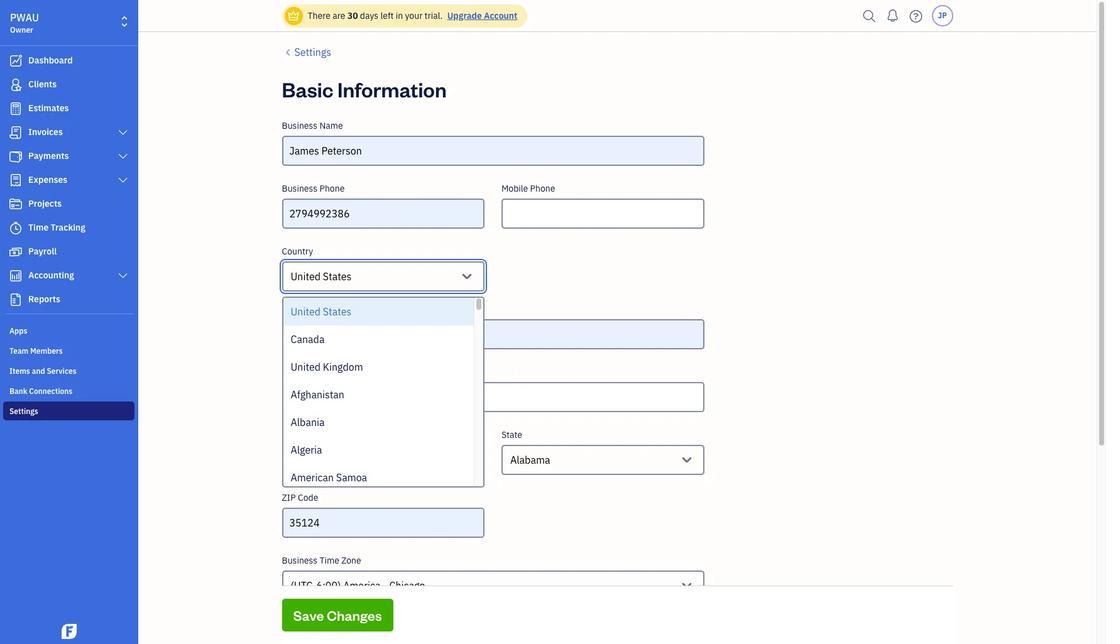 Task type: vqa. For each thing, say whether or not it's contained in the screenshot.
Bank
yes



Task type: locate. For each thing, give the bounding box(es) containing it.
settings down there
[[294, 46, 331, 58]]

united down "canada"
[[291, 361, 321, 373]]

0 vertical spatial united states
[[291, 270, 352, 283]]

jp
[[938, 11, 947, 20]]

0 vertical spatial business
[[282, 120, 317, 131]]

chart image
[[8, 270, 23, 282]]

1 business from the top
[[282, 120, 317, 131]]

phone for mobile phone
[[530, 183, 555, 194]]

items and services link
[[3, 361, 134, 380]]

1 horizontal spatial phone
[[530, 183, 555, 194]]

invoices link
[[3, 121, 134, 144]]

address line 2
[[282, 366, 340, 378]]

2 states from the top
[[323, 305, 352, 318]]

search image
[[859, 7, 879, 25]]

2 line from the top
[[316, 366, 333, 378]]

crown image
[[287, 9, 300, 22]]

line for 2
[[316, 366, 333, 378]]

1 vertical spatial chevron large down image
[[117, 271, 129, 281]]

None text field
[[425, 577, 427, 594]]

chevron large down image up expenses link
[[117, 151, 129, 162]]

state
[[501, 429, 522, 441]]

project image
[[8, 198, 23, 211]]

1 chevron large down image from the top
[[117, 151, 129, 162]]

city
[[282, 429, 297, 441]]

money image
[[8, 246, 23, 258]]

1 vertical spatial address
[[282, 366, 314, 378]]

3 united from the top
[[291, 361, 321, 373]]

timer image
[[8, 222, 23, 234]]

estimates
[[28, 102, 69, 114]]

code
[[298, 492, 318, 503]]

1 vertical spatial time
[[319, 555, 339, 566]]

1 horizontal spatial settings
[[294, 46, 331, 58]]

time tracking
[[28, 222, 85, 233]]

1 vertical spatial united
[[291, 305, 321, 318]]

2 chevron large down image from the top
[[117, 271, 129, 281]]

chicago
[[389, 579, 425, 592]]

30
[[347, 10, 358, 21]]

2 address from the top
[[282, 366, 314, 378]]

your
[[405, 10, 422, 21]]

chevron large down image up the reports link
[[117, 271, 129, 281]]

1
[[335, 304, 340, 315]]

invoice image
[[8, 126, 23, 139]]

0 horizontal spatial settings
[[9, 407, 38, 416]]

estimate image
[[8, 102, 23, 115]]

1 chevron large down image from the top
[[117, 128, 129, 138]]

united up "canada"
[[291, 305, 321, 318]]

business name
[[282, 120, 343, 131]]

chevron large down image for accounting
[[117, 271, 129, 281]]

bank connections
[[9, 386, 72, 396]]

2 business from the top
[[282, 183, 317, 194]]

bank
[[9, 386, 27, 396]]

1 vertical spatial settings
[[9, 407, 38, 416]]

chevron large down image inside payments link
[[117, 151, 129, 162]]

address up "canada"
[[282, 304, 314, 315]]

save changes
[[293, 606, 382, 624]]

Address Line 1 text field
[[282, 319, 704, 349]]

phone
[[319, 183, 345, 194], [530, 183, 555, 194]]

united states up address line 1
[[291, 270, 352, 283]]

time inside 'link'
[[28, 222, 49, 233]]

line left 1
[[316, 304, 333, 315]]

united
[[291, 270, 321, 283], [291, 305, 321, 318], [291, 361, 321, 373]]

dashboard link
[[3, 50, 134, 72]]

address up "afghanistan"
[[282, 366, 314, 378]]

0 vertical spatial united
[[291, 270, 321, 283]]

line
[[316, 304, 333, 315], [316, 366, 333, 378]]

phone right mobile
[[530, 183, 555, 194]]

2 vertical spatial united
[[291, 361, 321, 373]]

2 chevron large down image from the top
[[117, 175, 129, 185]]

trial.
[[425, 10, 443, 21]]

2 vertical spatial business
[[282, 555, 317, 566]]

projects
[[28, 198, 62, 209]]

notifications image
[[883, 3, 903, 28]]

time left zone
[[319, 555, 339, 566]]

country
[[282, 246, 313, 257]]

team members link
[[3, 341, 134, 360]]

None text field
[[352, 268, 354, 285]]

0 vertical spatial time
[[28, 222, 49, 233]]

zip
[[282, 492, 296, 503]]

payment image
[[8, 150, 23, 163]]

1 vertical spatial united states
[[291, 305, 352, 318]]

items
[[9, 366, 30, 376]]

time right timer image
[[28, 222, 49, 233]]

jp button
[[932, 5, 953, 26]]

address
[[282, 304, 314, 315], [282, 366, 314, 378]]

settings down the bank
[[9, 407, 38, 416]]

united states
[[291, 270, 352, 283], [291, 305, 352, 318]]

chevron large down image up payments link
[[117, 128, 129, 138]]

chevron large down image
[[117, 128, 129, 138], [117, 175, 129, 185]]

0 horizontal spatial phone
[[319, 183, 345, 194]]

0 vertical spatial chevron large down image
[[117, 151, 129, 162]]

states up 1
[[323, 270, 352, 283]]

business
[[282, 120, 317, 131], [282, 183, 317, 194], [282, 555, 317, 566]]

chevron large down image up 'projects' link
[[117, 175, 129, 185]]

american samoa
[[291, 471, 367, 484]]

states
[[323, 270, 352, 283], [323, 305, 352, 318]]

settings link up the basic
[[282, 45, 331, 60]]

0 horizontal spatial time
[[28, 222, 49, 233]]

upgrade account link
[[445, 10, 517, 21]]

clients
[[28, 79, 57, 90]]

are
[[333, 10, 345, 21]]

report image
[[8, 293, 23, 306]]

expenses
[[28, 174, 67, 185]]

none text field inside country element
[[352, 268, 354, 285]]

0 vertical spatial line
[[316, 304, 333, 315]]

business time zone
[[282, 555, 361, 566]]

settings
[[294, 46, 331, 58], [9, 407, 38, 416]]

phone for business phone
[[319, 183, 345, 194]]

basic
[[282, 75, 333, 102]]

1 united from the top
[[291, 270, 321, 283]]

estimates link
[[3, 97, 134, 120]]

1 vertical spatial settings link
[[3, 402, 134, 420]]

team
[[9, 346, 28, 356]]

members
[[30, 346, 63, 356]]

states up "canada"
[[323, 305, 352, 318]]

time
[[28, 222, 49, 233], [319, 555, 339, 566]]

0 vertical spatial settings link
[[282, 45, 331, 60]]

3 business from the top
[[282, 555, 317, 566]]

1 address from the top
[[282, 304, 314, 315]]

united states up "canada"
[[291, 305, 352, 318]]

6:00)
[[316, 579, 341, 592]]

2 phone from the left
[[530, 183, 555, 194]]

0 vertical spatial chevron large down image
[[117, 128, 129, 138]]

payments link
[[3, 145, 134, 168]]

chevron large down image
[[117, 151, 129, 162], [117, 271, 129, 281]]

address for address line 2
[[282, 366, 314, 378]]

information
[[337, 75, 447, 102]]

phone up business phone text field
[[319, 183, 345, 194]]

invoices
[[28, 126, 63, 138]]

there
[[308, 10, 330, 21]]

1 vertical spatial business
[[282, 183, 317, 194]]

country element
[[282, 261, 485, 491]]

1 vertical spatial chevron large down image
[[117, 175, 129, 185]]

business for business phone
[[282, 183, 317, 194]]

alabama
[[510, 454, 550, 466]]

ZIP Code text field
[[282, 508, 485, 538]]

connections
[[29, 386, 72, 396]]

line left the 2
[[316, 366, 333, 378]]

chevron large down image inside expenses link
[[117, 175, 129, 185]]

chevron large down image for expenses
[[117, 175, 129, 185]]

1 horizontal spatial time
[[319, 555, 339, 566]]

0 vertical spatial states
[[323, 270, 352, 283]]

chevron large down image for invoices
[[117, 128, 129, 138]]

(utc-6:00) america - chicago
[[291, 579, 425, 592]]

1 united states from the top
[[291, 270, 352, 283]]

services
[[47, 366, 76, 376]]

united down country
[[291, 270, 321, 283]]

apps
[[9, 326, 27, 336]]

1 vertical spatial line
[[316, 366, 333, 378]]

settings link down bank connections link at the left bottom of page
[[3, 402, 134, 420]]

1 phone from the left
[[319, 183, 345, 194]]

0 vertical spatial address
[[282, 304, 314, 315]]

samoa
[[336, 471, 367, 484]]

american
[[291, 471, 334, 484]]

1 vertical spatial states
[[323, 305, 352, 318]]

1 line from the top
[[316, 304, 333, 315]]



Task type: describe. For each thing, give the bounding box(es) containing it.
kingdom
[[323, 361, 363, 373]]

start week on
[[282, 618, 338, 629]]

1 states from the top
[[323, 270, 352, 283]]

mobile
[[501, 183, 528, 194]]

changes
[[327, 606, 382, 624]]

dashboard
[[28, 55, 73, 66]]

business for business time zone
[[282, 555, 317, 566]]

there are 30 days left in your trial. upgrade account
[[308, 10, 517, 21]]

pwau
[[10, 11, 39, 24]]

address line 1
[[282, 304, 340, 315]]

save
[[293, 606, 324, 624]]

united kingdom
[[291, 361, 363, 373]]

2 united states from the top
[[291, 305, 352, 318]]

-
[[383, 579, 387, 592]]

2
[[335, 366, 340, 378]]

afghanistan
[[291, 388, 344, 401]]

accounting
[[28, 270, 74, 281]]

week
[[303, 618, 325, 629]]

payroll link
[[3, 241, 134, 263]]

items and services
[[9, 366, 76, 376]]

left
[[380, 10, 394, 21]]

Address Line 2 text field
[[282, 382, 704, 412]]

reports link
[[3, 288, 134, 311]]

expenses link
[[3, 169, 134, 192]]

expense image
[[8, 174, 23, 187]]

accounting link
[[3, 265, 134, 287]]

1 horizontal spatial settings link
[[282, 45, 331, 60]]

time tracking link
[[3, 217, 134, 239]]

days
[[360, 10, 378, 21]]

freshbooks image
[[59, 624, 79, 639]]

account
[[484, 10, 517, 21]]

(utc-
[[291, 579, 316, 592]]

dashboard image
[[8, 55, 23, 67]]

zone
[[341, 555, 361, 566]]

Business Name text field
[[282, 136, 704, 166]]

zip code
[[282, 492, 318, 503]]

go to help image
[[906, 7, 926, 25]]

america
[[343, 579, 381, 592]]

Business Phone text field
[[282, 199, 485, 229]]

on
[[327, 618, 338, 629]]

apps link
[[3, 321, 134, 340]]

team members
[[9, 346, 63, 356]]

settings inside the main element
[[9, 407, 38, 416]]

canada
[[291, 333, 325, 346]]

line for 1
[[316, 304, 333, 315]]

address for address line 1
[[282, 304, 314, 315]]

in
[[396, 10, 403, 21]]

basic information
[[282, 75, 447, 102]]

pwau owner
[[10, 11, 39, 35]]

reports
[[28, 293, 60, 305]]

clients link
[[3, 74, 134, 96]]

main element
[[0, 0, 170, 644]]

0 horizontal spatial settings link
[[3, 402, 134, 420]]

upgrade
[[447, 10, 482, 21]]

bank connections link
[[3, 381, 134, 400]]

name
[[319, 120, 343, 131]]

algeria
[[291, 444, 322, 456]]

chevron large down image for payments
[[117, 151, 129, 162]]

tracking
[[51, 222, 85, 233]]

client image
[[8, 79, 23, 91]]

0 vertical spatial settings
[[294, 46, 331, 58]]

start
[[282, 618, 301, 629]]

payroll
[[28, 246, 57, 257]]

and
[[32, 366, 45, 376]]

business for business name
[[282, 120, 317, 131]]

albania
[[291, 416, 325, 429]]

payments
[[28, 150, 69, 162]]

owner
[[10, 25, 33, 35]]

City text field
[[282, 445, 485, 475]]

business phone
[[282, 183, 345, 194]]

Mobile Phone text field
[[501, 199, 704, 229]]

mobile phone
[[501, 183, 555, 194]]

projects link
[[3, 193, 134, 216]]

save changes button
[[282, 599, 393, 632]]

2 united from the top
[[291, 305, 321, 318]]



